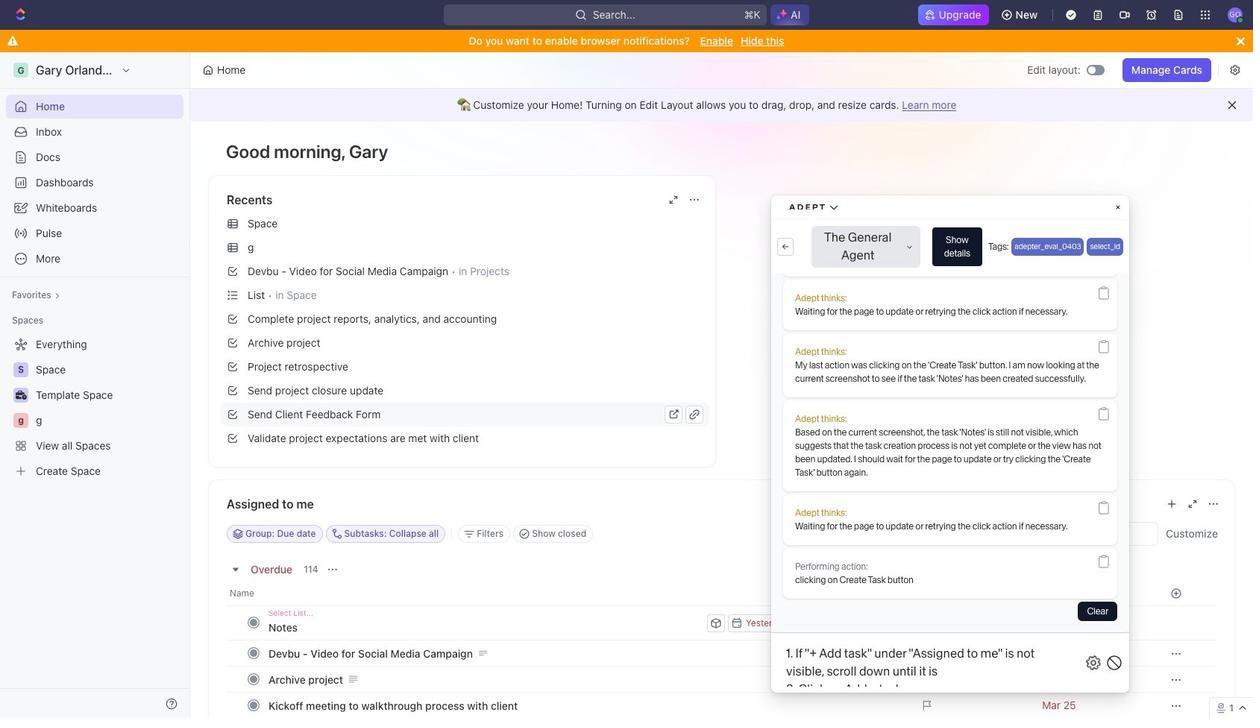 Task type: describe. For each thing, give the bounding box(es) containing it.
g, , element
[[13, 413, 28, 428]]

Search tasks... text field
[[1008, 523, 1158, 545]]

business time image
[[15, 391, 26, 400]]

sidebar navigation
[[0, 52, 193, 718]]

tree inside sidebar navigation
[[6, 333, 183, 483]]



Task type: vqa. For each thing, say whether or not it's contained in the screenshot.
TREE
yes



Task type: locate. For each thing, give the bounding box(es) containing it.
space, , element
[[13, 362, 28, 377]]

alert
[[190, 89, 1253, 122]]

gary orlando's workspace, , element
[[13, 63, 28, 78]]

Task name or type '/' for commands text field
[[269, 615, 704, 639]]

tree
[[6, 333, 183, 483]]



